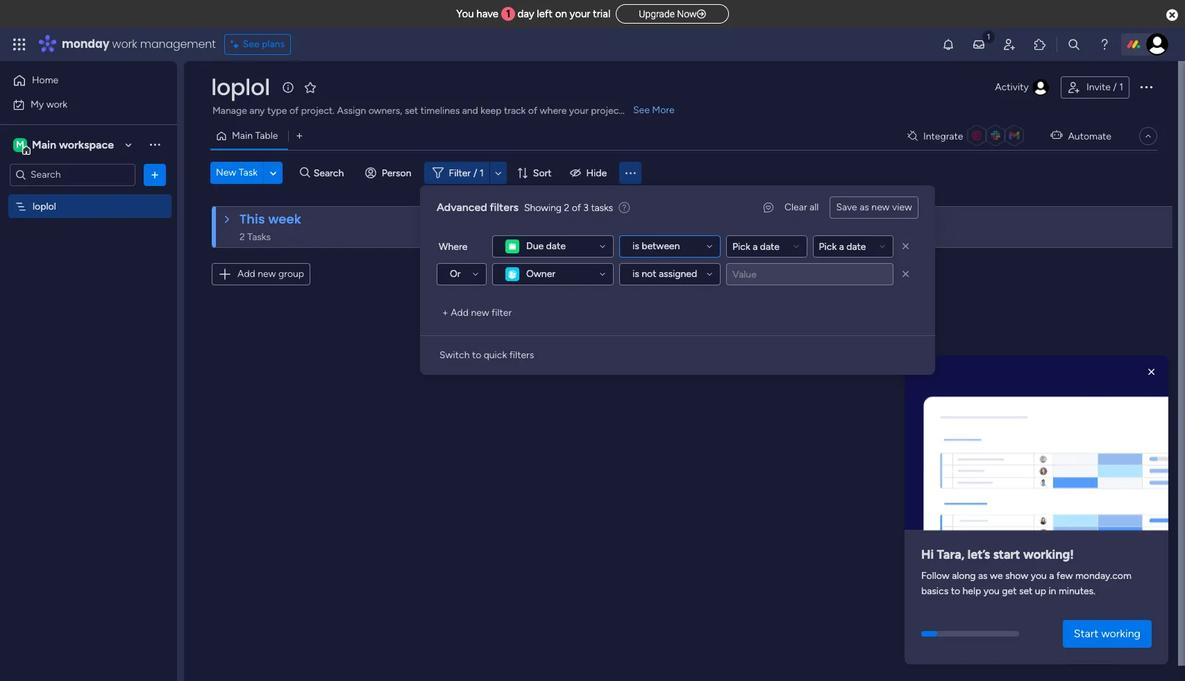 Task type: locate. For each thing, give the bounding box(es) containing it.
loplol down search in workspace field on the top left of the page
[[33, 200, 56, 212]]

start
[[1074, 627, 1099, 640]]

keep
[[481, 105, 502, 117]]

manage
[[212, 105, 247, 117]]

filters down arrow down image
[[490, 201, 519, 214]]

0 vertical spatial as
[[860, 201, 869, 213]]

is left not
[[633, 268, 639, 280]]

show board description image
[[280, 81, 296, 94]]

new left view
[[872, 201, 890, 213]]

task
[[239, 167, 258, 178]]

main table button
[[210, 125, 288, 147]]

0 vertical spatial see
[[243, 38, 259, 50]]

1 image
[[982, 28, 995, 44]]

1
[[506, 8, 511, 20], [1119, 81, 1123, 93], [480, 167, 484, 179]]

of right type
[[289, 105, 299, 117]]

0 horizontal spatial add
[[237, 268, 255, 280]]

you left a
[[1031, 570, 1047, 582]]

1 vertical spatial loplol
[[33, 200, 56, 212]]

v2 search image
[[300, 165, 310, 181]]

switch to quick filters
[[440, 349, 534, 361]]

notifications image
[[941, 37, 955, 51]]

see inside button
[[243, 38, 259, 50]]

loplol list box
[[0, 192, 177, 405]]

0 horizontal spatial you
[[984, 585, 1000, 597]]

0 horizontal spatial work
[[46, 98, 67, 110]]

where
[[540, 105, 567, 117]]

not
[[642, 268, 656, 280]]

to left help
[[951, 585, 960, 597]]

see plans button
[[224, 34, 291, 55]]

+
[[442, 307, 448, 319]]

basics
[[921, 585, 949, 597]]

/
[[1113, 81, 1117, 93], [474, 167, 477, 179]]

add left group
[[237, 268, 255, 280]]

0 horizontal spatial /
[[474, 167, 477, 179]]

work right my
[[46, 98, 67, 110]]

switch
[[440, 349, 470, 361]]

of inside advanced filters showing 2 of 3 tasks
[[572, 202, 581, 214]]

apps image
[[1033, 37, 1047, 51]]

filters inside button
[[509, 349, 534, 361]]

invite
[[1087, 81, 1111, 93]]

work right monday
[[112, 36, 137, 52]]

new task
[[216, 167, 258, 178]]

1 horizontal spatial main
[[232, 130, 253, 142]]

person
[[382, 167, 411, 179]]

is for is not assigned
[[633, 268, 639, 280]]

1 vertical spatial set
[[1019, 585, 1033, 597]]

1 for invite
[[1119, 81, 1123, 93]]

0 horizontal spatial as
[[860, 201, 869, 213]]

sort button
[[511, 162, 560, 184]]

0 vertical spatial you
[[1031, 570, 1047, 582]]

tara,
[[937, 547, 965, 563]]

1 vertical spatial add
[[451, 307, 469, 319]]

all
[[810, 201, 819, 213]]

as left we
[[978, 570, 988, 582]]

working!
[[1023, 547, 1074, 563]]

main workspace
[[32, 138, 114, 151]]

see
[[243, 38, 259, 50], [633, 104, 650, 116]]

1 horizontal spatial work
[[112, 36, 137, 52]]

1 left arrow down image
[[480, 167, 484, 179]]

to left quick at the left of page
[[472, 349, 481, 361]]

/ inside button
[[1113, 81, 1117, 93]]

1 left the 'day'
[[506, 8, 511, 20]]

is left "between"
[[633, 240, 639, 252]]

now
[[677, 8, 697, 19]]

add view image
[[297, 131, 302, 141]]

/ for filter
[[474, 167, 477, 179]]

0 horizontal spatial to
[[472, 349, 481, 361]]

any
[[249, 105, 265, 117]]

1 right the invite
[[1119, 81, 1123, 93]]

1 vertical spatial see
[[633, 104, 650, 116]]

1 vertical spatial your
[[569, 105, 589, 117]]

2 vertical spatial 1
[[480, 167, 484, 179]]

new left filter
[[471, 307, 489, 319]]

manage any type of project. assign owners, set timelines and keep track of where your project stands.
[[212, 105, 656, 117]]

None field
[[726, 235, 807, 258], [813, 235, 894, 258], [726, 235, 807, 258], [813, 235, 894, 258]]

0 vertical spatial add
[[237, 268, 255, 280]]

plans
[[262, 38, 285, 50]]

is
[[633, 240, 639, 252], [633, 268, 639, 280]]

filter / 1
[[449, 167, 484, 179]]

1 vertical spatial filters
[[509, 349, 534, 361]]

of right track
[[528, 105, 538, 117]]

0 vertical spatial set
[[405, 105, 418, 117]]

see for see more
[[633, 104, 650, 116]]

get
[[1002, 585, 1017, 597]]

invite / 1 button
[[1061, 76, 1130, 99]]

1 vertical spatial 1
[[1119, 81, 1123, 93]]

1 vertical spatial as
[[978, 570, 988, 582]]

v2 user feedback image
[[764, 200, 773, 215]]

person button
[[359, 162, 420, 184]]

add new group
[[237, 268, 304, 280]]

autopilot image
[[1051, 127, 1063, 144]]

activity
[[995, 81, 1029, 93]]

where
[[439, 241, 467, 252]]

main
[[232, 130, 253, 142], [32, 138, 56, 151]]

start
[[993, 547, 1020, 563]]

your right where
[[569, 105, 589, 117]]

new
[[872, 201, 890, 213], [258, 268, 276, 280], [471, 307, 489, 319]]

this
[[240, 210, 265, 228]]

due
[[526, 240, 544, 252]]

and
[[462, 105, 478, 117]]

inbox image
[[972, 37, 986, 51]]

filter
[[449, 167, 471, 179]]

assigned
[[659, 268, 697, 280]]

arrow down image
[[490, 165, 507, 181]]

sort
[[533, 167, 552, 179]]

1 vertical spatial you
[[984, 585, 1000, 597]]

trial
[[593, 8, 610, 20]]

0 horizontal spatial see
[[243, 38, 259, 50]]

0 vertical spatial 1
[[506, 8, 511, 20]]

set
[[405, 105, 418, 117], [1019, 585, 1033, 597]]

1 horizontal spatial add
[[451, 307, 469, 319]]

work inside button
[[46, 98, 67, 110]]

options image
[[148, 168, 162, 182]]

to inside "follow along as we show you a few monday.com basics to help you get set up in minutes."
[[951, 585, 960, 597]]

progress bar
[[921, 631, 938, 637]]

a
[[1049, 570, 1054, 582]]

set left 'up'
[[1019, 585, 1033, 597]]

1 horizontal spatial /
[[1113, 81, 1117, 93]]

2 horizontal spatial 1
[[1119, 81, 1123, 93]]

set right "owners,"
[[405, 105, 418, 117]]

of left 3
[[572, 202, 581, 214]]

left
[[537, 8, 553, 20]]

day
[[518, 8, 534, 20]]

main right workspace image
[[32, 138, 56, 151]]

1 inside button
[[1119, 81, 1123, 93]]

+ add new filter
[[442, 307, 512, 319]]

main for main workspace
[[32, 138, 56, 151]]

new inside button
[[258, 268, 276, 280]]

/ right the invite
[[1113, 81, 1117, 93]]

save
[[836, 201, 857, 213]]

1 horizontal spatial 1
[[506, 8, 511, 20]]

1 horizontal spatial new
[[471, 307, 489, 319]]

you down we
[[984, 585, 1000, 597]]

loplol inside list box
[[33, 200, 56, 212]]

0 horizontal spatial main
[[32, 138, 56, 151]]

showing
[[524, 202, 562, 214]]

date
[[546, 240, 566, 252]]

2 horizontal spatial new
[[872, 201, 890, 213]]

0 vertical spatial new
[[872, 201, 890, 213]]

1 horizontal spatial of
[[528, 105, 538, 117]]

1 horizontal spatial see
[[633, 104, 650, 116]]

0 vertical spatial your
[[570, 8, 590, 20]]

/ right filter
[[474, 167, 477, 179]]

0 vertical spatial is
[[633, 240, 639, 252]]

1 vertical spatial new
[[258, 268, 276, 280]]

0 horizontal spatial 1
[[480, 167, 484, 179]]

see left more
[[633, 104, 650, 116]]

see for see plans
[[243, 38, 259, 50]]

/ for invite
[[1113, 81, 1117, 93]]

set inside "follow along as we show you a few monday.com basics to help you get set up in minutes."
[[1019, 585, 1033, 597]]

this week
[[240, 210, 301, 228]]

0 vertical spatial to
[[472, 349, 481, 361]]

1 vertical spatial to
[[951, 585, 960, 597]]

hide button
[[564, 162, 615, 184]]

main left 'table'
[[232, 130, 253, 142]]

minutes.
[[1059, 585, 1096, 597]]

new left group
[[258, 268, 276, 280]]

0 vertical spatial /
[[1113, 81, 1117, 93]]

add right +
[[451, 307, 469, 319]]

monday
[[62, 36, 109, 52]]

see inside "link"
[[633, 104, 650, 116]]

my work button
[[8, 93, 149, 116]]

1 horizontal spatial as
[[978, 570, 988, 582]]

0 horizontal spatial new
[[258, 268, 276, 280]]

options image
[[1138, 78, 1155, 95]]

1 vertical spatial is
[[633, 268, 639, 280]]

1 is from the top
[[633, 240, 639, 252]]

start working button
[[1063, 620, 1152, 648]]

loplol up manage at top
[[211, 72, 270, 103]]

see left plans
[[243, 38, 259, 50]]

your right on
[[570, 8, 590, 20]]

main inside workspace selection element
[[32, 138, 56, 151]]

of
[[289, 105, 299, 117], [528, 105, 538, 117], [572, 202, 581, 214]]

owner
[[526, 268, 555, 280]]

dapulse close image
[[1166, 8, 1178, 22]]

see plans
[[243, 38, 285, 50]]

2
[[564, 202, 569, 214]]

tara schultz image
[[1146, 33, 1169, 56]]

view
[[892, 201, 912, 213]]

0 horizontal spatial loplol
[[33, 200, 56, 212]]

option
[[0, 194, 177, 196]]

1 vertical spatial work
[[46, 98, 67, 110]]

2 is from the top
[[633, 268, 639, 280]]

filters right quick at the left of page
[[509, 349, 534, 361]]

see more link
[[632, 103, 676, 117]]

1 horizontal spatial set
[[1019, 585, 1033, 597]]

management
[[140, 36, 216, 52]]

learn more image
[[619, 201, 630, 215]]

2 horizontal spatial of
[[572, 202, 581, 214]]

1 horizontal spatial loplol
[[211, 72, 270, 103]]

main inside button
[[232, 130, 253, 142]]

1 horizontal spatial to
[[951, 585, 960, 597]]

as right the save
[[860, 201, 869, 213]]

invite / 1
[[1087, 81, 1123, 93]]

0 vertical spatial work
[[112, 36, 137, 52]]

1 vertical spatial /
[[474, 167, 477, 179]]

dapulse integrations image
[[907, 131, 918, 141]]

2 vertical spatial new
[[471, 307, 489, 319]]



Task type: vqa. For each thing, say whether or not it's contained in the screenshot.
REQUEST TO JOIN
no



Task type: describe. For each thing, give the bounding box(es) containing it.
upgrade now link
[[616, 4, 729, 23]]

you
[[456, 8, 474, 20]]

table
[[255, 130, 278, 142]]

you have 1 day left on your trial
[[456, 8, 610, 20]]

Value field
[[726, 263, 894, 285]]

show
[[1005, 570, 1028, 582]]

follow
[[921, 570, 950, 582]]

work for monday
[[112, 36, 137, 52]]

on
[[555, 8, 567, 20]]

select product image
[[12, 37, 26, 51]]

or
[[450, 268, 461, 280]]

save as new view button
[[830, 196, 919, 219]]

hi
[[921, 547, 934, 563]]

collapse board header image
[[1143, 131, 1154, 142]]

monday.com
[[1075, 570, 1132, 582]]

activity button
[[990, 76, 1055, 99]]

project
[[591, 105, 622, 117]]

as inside "follow along as we show you a few monday.com basics to help you get set up in minutes."
[[978, 570, 988, 582]]

new
[[216, 167, 236, 178]]

lottie animation image
[[905, 361, 1169, 536]]

more
[[652, 104, 675, 116]]

home button
[[8, 69, 149, 92]]

1 for you
[[506, 8, 511, 20]]

advanced filters showing 2 of 3 tasks
[[437, 201, 613, 214]]

switch to quick filters button
[[434, 344, 540, 367]]

0 vertical spatial filters
[[490, 201, 519, 214]]

Search field
[[310, 163, 352, 183]]

assign
[[337, 105, 366, 117]]

remove sort image
[[899, 267, 913, 281]]

quick
[[484, 349, 507, 361]]

automate
[[1068, 130, 1112, 142]]

advanced
[[437, 201, 487, 214]]

help
[[963, 585, 981, 597]]

Status field
[[583, 208, 618, 224]]

Search in workspace field
[[29, 167, 116, 183]]

0 horizontal spatial of
[[289, 105, 299, 117]]

my work
[[31, 98, 67, 110]]

we
[[990, 570, 1003, 582]]

add new group button
[[212, 263, 310, 285]]

m
[[16, 139, 24, 150]]

due date
[[526, 240, 566, 252]]

search everything image
[[1067, 37, 1081, 51]]

see more
[[633, 104, 675, 116]]

help image
[[1098, 37, 1112, 51]]

close image
[[1145, 365, 1159, 379]]

new task button
[[210, 162, 263, 184]]

This week field
[[236, 210, 305, 228]]

along
[[952, 570, 976, 582]]

dapulse rightstroke image
[[697, 9, 706, 19]]

upgrade
[[639, 8, 675, 19]]

let's
[[968, 547, 990, 563]]

working
[[1101, 627, 1141, 640]]

tasks
[[591, 202, 613, 214]]

menu image
[[624, 166, 637, 180]]

owners,
[[368, 105, 402, 117]]

project.
[[301, 105, 335, 117]]

invite members image
[[1003, 37, 1016, 51]]

monday work management
[[62, 36, 216, 52]]

hi tara, let's start working!
[[921, 547, 1074, 563]]

help
[[1079, 646, 1104, 660]]

add inside button
[[237, 268, 255, 280]]

track
[[504, 105, 526, 117]]

have
[[476, 8, 499, 20]]

add to favorites image
[[303, 80, 317, 94]]

group
[[278, 268, 304, 280]]

new for +
[[471, 307, 489, 319]]

as inside save as new view button
[[860, 201, 869, 213]]

follow along as we show you a few monday.com basics to help you get set up in minutes.
[[921, 570, 1132, 597]]

lottie animation element
[[905, 355, 1169, 536]]

0 horizontal spatial set
[[405, 105, 418, 117]]

workspace options image
[[148, 138, 162, 152]]

in
[[1049, 585, 1056, 597]]

help button
[[1067, 642, 1116, 664]]

week
[[268, 210, 301, 228]]

angle down image
[[270, 168, 277, 178]]

0 vertical spatial loplol
[[211, 72, 270, 103]]

workspace
[[59, 138, 114, 151]]

few
[[1057, 570, 1073, 582]]

workspace selection element
[[13, 136, 116, 154]]

+ add new filter button
[[437, 302, 517, 324]]

type
[[267, 105, 287, 117]]

workspace image
[[13, 137, 27, 152]]

add inside button
[[451, 307, 469, 319]]

save as new view
[[836, 201, 912, 213]]

clear
[[785, 201, 807, 213]]

timelines
[[421, 105, 460, 117]]

1 for filter
[[480, 167, 484, 179]]

is between
[[633, 240, 680, 252]]

loplol field
[[208, 72, 273, 103]]

main for main table
[[232, 130, 253, 142]]

upgrade now
[[639, 8, 697, 19]]

main table
[[232, 130, 278, 142]]

to inside button
[[472, 349, 481, 361]]

filter
[[492, 307, 512, 319]]

work for my
[[46, 98, 67, 110]]

clear all button
[[779, 196, 824, 219]]

stands.
[[625, 105, 656, 117]]

1 horizontal spatial you
[[1031, 570, 1047, 582]]

is for is between
[[633, 240, 639, 252]]

integrate
[[923, 130, 963, 142]]

new for save
[[872, 201, 890, 213]]

clear all
[[785, 201, 819, 213]]

my
[[31, 98, 44, 110]]

remove sort image
[[899, 240, 913, 253]]

is not assigned
[[633, 268, 697, 280]]



